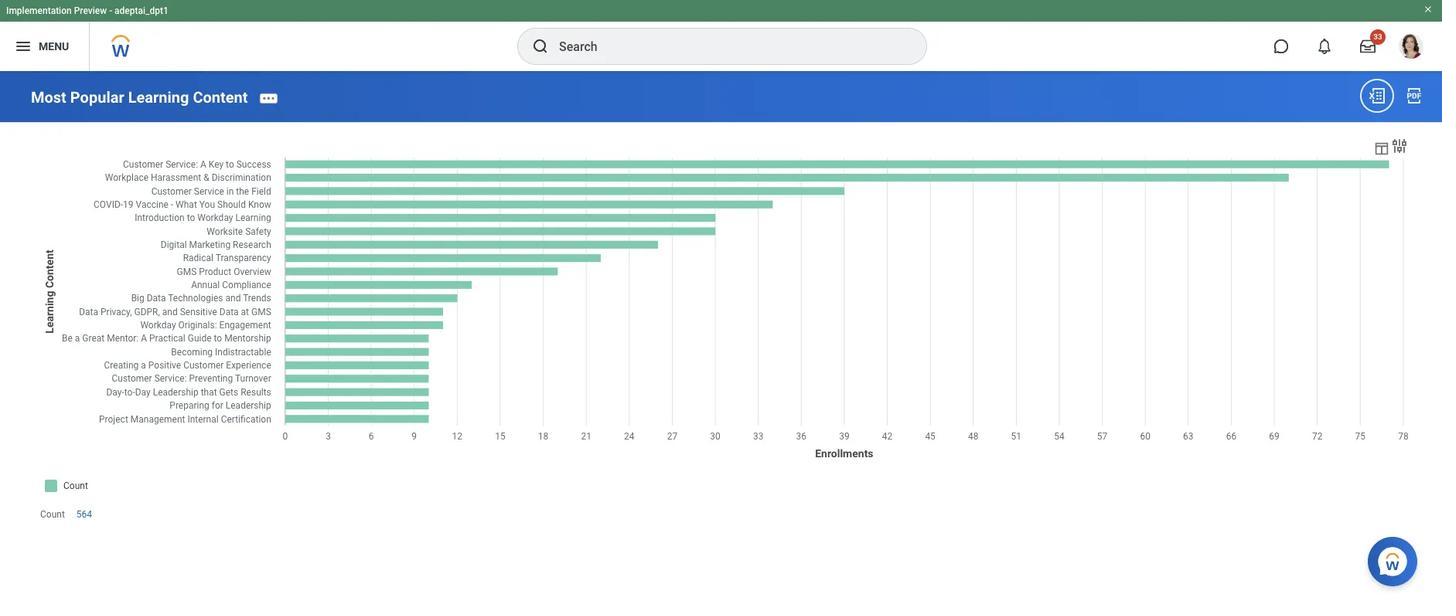 Task type: describe. For each thing, give the bounding box(es) containing it.
564 button
[[76, 509, 94, 521]]

menu banner
[[0, 0, 1442, 71]]

most popular learning content
[[31, 88, 248, 107]]

count
[[40, 509, 65, 520]]

export to excel image
[[1368, 87, 1387, 105]]

preview
[[74, 5, 107, 16]]

notifications large image
[[1317, 39, 1332, 54]]

-
[[109, 5, 112, 16]]

menu
[[39, 40, 69, 52]]

33
[[1374, 32, 1383, 41]]

popular
[[70, 88, 124, 107]]

search image
[[531, 37, 550, 56]]

learning
[[128, 88, 189, 107]]

implementation preview -   adeptai_dpt1
[[6, 5, 168, 16]]



Task type: vqa. For each thing, say whether or not it's contained in the screenshot.
"Add a message..." text field
no



Task type: locate. For each thing, give the bounding box(es) containing it.
configure and view chart data image
[[1390, 137, 1409, 155], [1373, 140, 1390, 157]]

menu button
[[0, 22, 89, 71]]

564
[[76, 509, 92, 520]]

justify image
[[14, 37, 32, 56]]

close environment banner image
[[1424, 5, 1433, 14]]

most popular learning content main content
[[0, 71, 1442, 554]]

implementation
[[6, 5, 72, 16]]

view printable version (pdf) image
[[1405, 87, 1424, 105]]

33 button
[[1351, 29, 1386, 63]]

configure and view chart data image down export to excel image
[[1373, 140, 1390, 157]]

content
[[193, 88, 248, 107]]

most
[[31, 88, 66, 107]]

most popular learning content link
[[31, 88, 248, 107]]

Search Workday  search field
[[559, 29, 895, 63]]

inbox large image
[[1360, 39, 1376, 54]]

adeptai_dpt1
[[115, 5, 168, 16]]

configure and view chart data image down view printable version (pdf) icon
[[1390, 137, 1409, 155]]

profile logan mcneil image
[[1399, 34, 1424, 62]]



